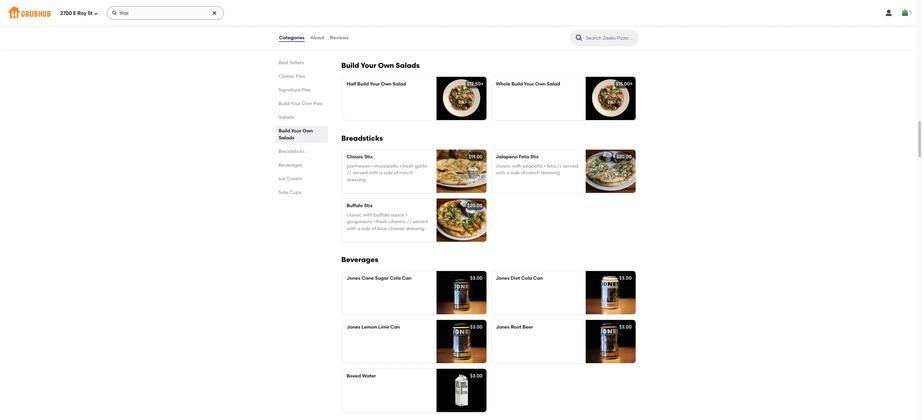 Task type: vqa. For each thing, say whether or not it's contained in the screenshot.
build your own salads within tab
yes



Task type: locate. For each thing, give the bounding box(es) containing it.
0 horizontal spatial of
[[372, 226, 376, 232]]

1 horizontal spatial salad
[[547, 81, 560, 87]]

$15.00
[[616, 81, 630, 87]]

0 vertical spatial $20.00
[[617, 154, 632, 160]]

with down jalapeno at the right top
[[496, 170, 505, 176]]

signature
[[279, 87, 301, 93]]

of down the jalapeño
[[521, 170, 526, 176]]

1 horizontal spatial +
[[630, 81, 633, 87]]

svg image inside "3" 'button'
[[901, 9, 909, 17]]

$20.00
[[617, 154, 632, 160], [467, 203, 483, 209]]

1 salad from the left
[[393, 81, 406, 87]]

ice
[[279, 176, 286, 182]]

breadsticks tab
[[279, 148, 325, 155]]

// right cilantro at the left of page
[[407, 219, 412, 225]]

classic for classic stix
[[347, 154, 363, 160]]

2 vertical spatial served
[[413, 219, 428, 225]]

0 horizontal spatial salad
[[393, 81, 406, 87]]

1 horizontal spatial side
[[384, 170, 393, 176]]

jones left root
[[496, 325, 510, 330]]

1 vertical spatial served
[[353, 170, 368, 176]]

0 horizontal spatial served
[[353, 170, 368, 176]]

2 horizontal spatial side
[[511, 170, 520, 176]]

0 horizontal spatial side
[[362, 226, 371, 232]]

1 + from the left
[[481, 81, 484, 87]]

cane
[[362, 276, 374, 281]]

$19.00
[[469, 154, 483, 160]]

0 vertical spatial breadsticks
[[341, 134, 383, 143]]

beverages up ice cream at left top
[[279, 163, 303, 168]]

0 vertical spatial pies
[[296, 74, 305, 79]]

jalapeño
[[523, 164, 543, 169]]

e
[[73, 10, 76, 16]]

1 horizontal spatial dressing
[[406, 226, 425, 232]]

classic up gorgonzola
[[347, 213, 362, 218]]

1 vertical spatial pies
[[302, 87, 311, 93]]

side down mozzarella
[[384, 170, 393, 176]]

build down signature at the left top
[[279, 101, 290, 107]]

a inside "classic with buffalo sauce  • gorgonzola  •  fresh cilantro // served with a side of blue cheese dressing"
[[357, 226, 360, 232]]

breadsticks inside tab
[[279, 149, 305, 155]]

build your own salads up half build your own salad
[[341, 61, 420, 70]]

$12.50
[[467, 81, 481, 87]]

0 horizontal spatial cola
[[390, 276, 401, 281]]

boxed water
[[347, 374, 376, 379]]

$20.00 for classic with buffalo sauce  • gorgonzola  •  fresh cilantro // served with a side of blue cheese dressing
[[467, 203, 483, 209]]

dressing inside "classic with buffalo sauce  • gorgonzola  •  fresh cilantro // served with a side of blue cheese dressing"
[[406, 226, 425, 232]]

salad
[[393, 81, 406, 87], [547, 81, 560, 87]]

1 vertical spatial classic
[[347, 154, 363, 160]]

0 vertical spatial fresh
[[403, 164, 414, 169]]

a inside parmesan •  mozzarella • fresh garlic // served with a side of ranch dressing
[[379, 170, 383, 176]]

0 vertical spatial served
[[563, 164, 578, 169]]

ranch inside classic with jalapeño  •  feta // served with a side of ranch dressing
[[527, 170, 540, 176]]

classic up signature at the left top
[[279, 74, 295, 79]]

1 vertical spatial classic
[[347, 213, 362, 218]]

classic down jalapeno at the right top
[[496, 164, 511, 169]]

0 horizontal spatial svg image
[[94, 11, 98, 15]]

2 horizontal spatial served
[[563, 164, 578, 169]]

+ for $12.50
[[481, 81, 484, 87]]

pies down classic pies 'tab'
[[302, 87, 311, 93]]

• right mozzarella
[[400, 164, 401, 169]]

with inside parmesan •  mozzarella • fresh garlic // served with a side of ranch dressing
[[369, 170, 378, 176]]

own
[[378, 61, 394, 70], [381, 81, 392, 87], [535, 81, 546, 87], [302, 101, 312, 107], [303, 128, 313, 134]]

side inside "classic with buffalo sauce  • gorgonzola  •  fresh cilantro // served with a side of blue cheese dressing"
[[362, 226, 371, 232]]

served
[[563, 164, 578, 169], [353, 170, 368, 176], [413, 219, 428, 225]]

1 horizontal spatial ranch
[[527, 170, 540, 176]]

0 horizontal spatial breadsticks
[[279, 149, 305, 155]]

your down salads tab
[[291, 128, 301, 134]]

1 vertical spatial fresh
[[376, 219, 387, 225]]

can
[[402, 276, 412, 281], [533, 276, 543, 281], [390, 325, 400, 330]]

ranch
[[400, 170, 413, 176], [527, 170, 540, 176]]

a down gorgonzola
[[357, 226, 360, 232]]

build your own salads
[[341, 61, 420, 70], [279, 128, 313, 141]]

1 vertical spatial $20.00
[[467, 203, 483, 209]]

classic for classic pies
[[279, 74, 295, 79]]

a down jalapeno at the right top
[[507, 170, 510, 176]]

0 vertical spatial classic
[[496, 164, 511, 169]]

0 horizontal spatial can
[[390, 325, 400, 330]]

Search Zeeks Pizza Capitol Hill search field
[[585, 35, 636, 41]]

a inside classic with jalapeño  •  feta // served with a side of ranch dressing
[[507, 170, 510, 176]]

2 horizontal spatial a
[[507, 170, 510, 176]]

best
[[279, 60, 289, 66]]

dressing inside parmesan •  mozzarella • fresh garlic // served with a side of ranch dressing
[[347, 177, 366, 183]]

1 ranch from the left
[[400, 170, 413, 176]]

0 horizontal spatial beverages
[[279, 163, 303, 168]]

can right sugar
[[402, 276, 412, 281]]

buffalo
[[347, 203, 363, 209]]

jones left cane
[[347, 276, 361, 281]]

half build your own salad image
[[437, 77, 487, 120]]

of
[[394, 170, 398, 176], [521, 170, 526, 176], [372, 226, 376, 232]]

$20.00 for classic with jalapeño  •  feta // served with a side of ranch dressing
[[617, 154, 632, 160]]

dressing inside classic with jalapeño  •  feta // served with a side of ranch dressing
[[541, 170, 560, 176]]

a
[[379, 170, 383, 176], [507, 170, 510, 176], [357, 226, 360, 232]]

gorgonzola
[[347, 219, 372, 225]]

side down gorgonzola
[[362, 226, 371, 232]]

stix right buffalo
[[364, 203, 373, 209]]

0 horizontal spatial classic
[[347, 213, 362, 218]]

// right feta
[[557, 164, 562, 169]]

side
[[384, 170, 393, 176], [511, 170, 520, 176], [362, 226, 371, 232]]

+ for $15.00
[[630, 81, 633, 87]]

with down gorgonzola
[[347, 226, 356, 232]]

1 horizontal spatial classic
[[347, 154, 363, 160]]

build down salads tab
[[279, 128, 290, 134]]

// down parmesan
[[347, 170, 352, 176]]

0 horizontal spatial classic
[[279, 74, 295, 79]]

1 horizontal spatial served
[[413, 219, 428, 225]]

fresh left garlic
[[403, 164, 414, 169]]

categories
[[279, 35, 305, 41]]

$15.00 +
[[616, 81, 633, 87]]

jones lemon lime can
[[347, 325, 400, 330]]

your
[[361, 61, 376, 70], [370, 81, 380, 87], [524, 81, 534, 87], [291, 101, 301, 107], [291, 128, 301, 134]]

roy
[[77, 10, 86, 16]]

0 vertical spatial dressing
[[541, 170, 560, 176]]

0 horizontal spatial fresh
[[376, 219, 387, 225]]

build
[[341, 61, 359, 70], [357, 81, 369, 87], [512, 81, 523, 87], [279, 101, 290, 107], [279, 128, 290, 134]]

jalapeno
[[496, 154, 518, 160]]

fresh inside "classic with buffalo sauce  • gorgonzola  •  fresh cilantro // served with a side of blue cheese dressing"
[[376, 219, 387, 225]]

• down buffalo
[[373, 219, 375, 225]]

classic
[[496, 164, 511, 169], [347, 213, 362, 218]]

classic inside classic with jalapeño  •  feta // served with a side of ranch dressing
[[496, 164, 511, 169]]

pies
[[296, 74, 305, 79], [302, 87, 311, 93], [314, 101, 323, 107]]

2 + from the left
[[630, 81, 633, 87]]

jones
[[347, 276, 361, 281], [496, 276, 510, 281], [347, 325, 361, 330], [496, 325, 510, 330]]

served right cilantro at the left of page
[[413, 219, 428, 225]]

2 horizontal spatial //
[[557, 164, 562, 169]]

can right lime
[[390, 325, 400, 330]]

lemon
[[362, 325, 377, 330]]

• left feta
[[544, 164, 546, 169]]

0 vertical spatial build your own salads
[[341, 61, 420, 70]]

with up gorgonzola
[[363, 213, 373, 218]]

with down mozzarella
[[369, 170, 378, 176]]

signature pies
[[279, 87, 311, 93]]

with down jalapeno feta stix
[[512, 164, 522, 169]]

0 horizontal spatial ranch
[[400, 170, 413, 176]]

1 vertical spatial build your own salads
[[279, 128, 313, 141]]

with
[[512, 164, 522, 169], [369, 170, 378, 176], [496, 170, 505, 176], [363, 213, 373, 218], [347, 226, 356, 232]]

build your own salads up breadsticks tab
[[279, 128, 313, 141]]

whole
[[496, 81, 511, 87]]

salad for whole build your own salad
[[547, 81, 560, 87]]

water
[[362, 374, 376, 379]]

dressing right cheese
[[406, 226, 425, 232]]

can right diet
[[533, 276, 543, 281]]

diet
[[511, 276, 520, 281]]

jones root beer
[[496, 325, 533, 330]]

svg image
[[885, 9, 893, 17], [112, 10, 117, 16], [212, 10, 217, 16]]

stix up parmesan
[[365, 154, 373, 160]]

about
[[310, 35, 324, 41]]

$3.00 for cola
[[620, 276, 632, 281]]

stix
[[365, 154, 373, 160], [530, 154, 539, 160], [364, 203, 373, 209]]

parmesan •  mozzarella • fresh garlic // served with a side of ranch dressing
[[347, 164, 428, 183]]

1 vertical spatial dressing
[[347, 177, 366, 183]]

0 horizontal spatial +
[[481, 81, 484, 87]]

1 horizontal spatial classic
[[496, 164, 511, 169]]

salads
[[396, 61, 420, 70], [279, 115, 294, 120], [279, 135, 294, 141]]

a down mozzarella
[[379, 170, 383, 176]]

classic stix
[[347, 154, 373, 160]]

of left blue
[[372, 226, 376, 232]]

jones cane sugar cola can
[[347, 276, 412, 281]]

0 horizontal spatial dressing
[[347, 177, 366, 183]]

svg image
[[901, 9, 909, 17], [94, 11, 98, 15]]

pies up the signature pies tab
[[296, 74, 305, 79]]

// inside classic with jalapeño  •  feta // served with a side of ranch dressing
[[557, 164, 562, 169]]

// inside "classic with buffalo sauce  • gorgonzola  •  fresh cilantro // served with a side of blue cheese dressing"
[[407, 219, 412, 225]]

boxed water image
[[437, 369, 487, 413]]

of inside parmesan •  mozzarella • fresh garlic // served with a side of ranch dressing
[[394, 170, 398, 176]]

of down mozzarella
[[394, 170, 398, 176]]

jones for jones diet cola can
[[496, 276, 510, 281]]

1 horizontal spatial $20.00
[[617, 154, 632, 160]]

classic
[[279, 74, 295, 79], [347, 154, 363, 160]]

1 horizontal spatial //
[[407, 219, 412, 225]]

0 vertical spatial classic
[[279, 74, 295, 79]]

0 horizontal spatial //
[[347, 170, 352, 176]]

served down parmesan
[[353, 170, 368, 176]]

build inside the build your own salads
[[279, 128, 290, 134]]

classic up parmesan
[[347, 154, 363, 160]]

cola right diet
[[521, 276, 532, 281]]

pies inside 'tab'
[[296, 74, 305, 79]]

your right half
[[370, 81, 380, 87]]

buffalo
[[374, 213, 390, 218]]

2 vertical spatial //
[[407, 219, 412, 225]]

side cups tab
[[279, 189, 325, 196]]

2 horizontal spatial of
[[521, 170, 526, 176]]

jones for jones root beer
[[496, 325, 510, 330]]

fresh
[[403, 164, 414, 169], [376, 219, 387, 225]]

blue
[[377, 226, 387, 232]]

your down signature pies
[[291, 101, 301, 107]]

side cups
[[279, 190, 302, 196]]

0 horizontal spatial build your own salads
[[279, 128, 313, 141]]

side down jalapeno feta stix
[[511, 170, 520, 176]]

cola right sugar
[[390, 276, 401, 281]]

•
[[371, 164, 373, 169], [400, 164, 401, 169], [544, 164, 546, 169], [406, 213, 408, 218], [373, 219, 375, 225]]

1 horizontal spatial cola
[[521, 276, 532, 281]]

build right whole
[[512, 81, 523, 87]]

2 ranch from the left
[[527, 170, 540, 176]]

dressing down feta
[[541, 170, 560, 176]]

1 vertical spatial breadsticks
[[279, 149, 305, 155]]

// inside parmesan •  mozzarella • fresh garlic // served with a side of ranch dressing
[[347, 170, 352, 176]]

+
[[481, 81, 484, 87], [630, 81, 633, 87]]

• right sauce at the left bottom of page
[[406, 213, 408, 218]]

classic stix image
[[437, 150, 487, 193]]

$3.00 for lime
[[470, 325, 483, 330]]

breadsticks
[[341, 134, 383, 143], [279, 149, 305, 155]]

2 vertical spatial pies
[[314, 101, 323, 107]]

jones cane sugar cola can image
[[437, 271, 487, 315]]

classic inside "classic with buffalo sauce  • gorgonzola  •  fresh cilantro // served with a side of blue cheese dressing"
[[347, 213, 362, 218]]

beverages up cane
[[341, 256, 378, 264]]

whole build your own salad
[[496, 81, 560, 87]]

2 salad from the left
[[547, 81, 560, 87]]

1 horizontal spatial of
[[394, 170, 398, 176]]

can for jones lemon lime can
[[390, 325, 400, 330]]

breadsticks up beverages 'tab' on the left of the page
[[279, 149, 305, 155]]

• right parmesan
[[371, 164, 373, 169]]

beverages
[[279, 163, 303, 168], [341, 256, 378, 264]]

2 horizontal spatial can
[[533, 276, 543, 281]]

2 vertical spatial salads
[[279, 135, 294, 141]]

jones left lemon
[[347, 325, 361, 330]]

pies inside tab
[[302, 87, 311, 93]]

0 horizontal spatial $20.00
[[467, 203, 483, 209]]

1 horizontal spatial svg image
[[901, 9, 909, 17]]

2 vertical spatial dressing
[[406, 226, 425, 232]]

$3.00
[[470, 276, 483, 281], [620, 276, 632, 281], [470, 325, 483, 330], [620, 325, 632, 330], [470, 374, 483, 379]]

dressing down parmesan
[[347, 177, 366, 183]]

buffalo stix image
[[437, 199, 487, 242]]

half
[[347, 81, 356, 87]]

cilantro
[[389, 219, 406, 225]]

1 horizontal spatial a
[[379, 170, 383, 176]]

0 horizontal spatial a
[[357, 226, 360, 232]]

0 vertical spatial //
[[557, 164, 562, 169]]

best sellers tab
[[279, 59, 325, 66]]

1 vertical spatial //
[[347, 170, 352, 176]]

dressing
[[541, 170, 560, 176], [347, 177, 366, 183], [406, 226, 425, 232]]

classic inside 'tab'
[[279, 74, 295, 79]]

1 vertical spatial beverages
[[341, 256, 378, 264]]

0 vertical spatial beverages
[[279, 163, 303, 168]]

build your own salads tab
[[279, 128, 325, 142]]

fresh down buffalo
[[376, 219, 387, 225]]

2 horizontal spatial dressing
[[541, 170, 560, 176]]

1 horizontal spatial fresh
[[403, 164, 414, 169]]

mozzarella
[[374, 164, 399, 169]]

lime
[[378, 325, 389, 330]]

//
[[557, 164, 562, 169], [347, 170, 352, 176], [407, 219, 412, 225]]

beer
[[523, 325, 533, 330]]

jones left diet
[[496, 276, 510, 281]]

breadsticks up classic stix
[[341, 134, 383, 143]]

served right feta
[[563, 164, 578, 169]]

classic pies tab
[[279, 73, 325, 80]]

sugar
[[375, 276, 389, 281]]

search icon image
[[575, 34, 583, 42]]

pies up salads tab
[[314, 101, 323, 107]]

cola
[[390, 276, 401, 281], [521, 276, 532, 281]]

feta
[[519, 154, 529, 160]]



Task type: describe. For each thing, give the bounding box(es) containing it.
$3.00 for beer
[[620, 325, 632, 330]]

classic for classic with buffalo sauce  • gorgonzola  •  fresh cilantro // served with a side of blue cheese dressing
[[347, 213, 362, 218]]

0 horizontal spatial svg image
[[112, 10, 117, 16]]

feta
[[547, 164, 556, 169]]

served inside classic with jalapeño  •  feta // served with a side of ranch dressing
[[563, 164, 578, 169]]

cheese
[[388, 226, 405, 232]]

stix for $19.00
[[365, 154, 373, 160]]

served inside parmesan •  mozzarella • fresh garlic // served with a side of ranch dressing
[[353, 170, 368, 176]]

fresh inside parmesan •  mozzarella • fresh garlic // served with a side of ranch dressing
[[403, 164, 414, 169]]

your up half build your own salad
[[361, 61, 376, 70]]

parmesan
[[347, 164, 370, 169]]

classic with jalapeño  •  feta // served with a side of ranch dressing
[[496, 164, 578, 176]]

build your own salads inside "build your own salads" tab
[[279, 128, 313, 141]]

whole build your own salad image
[[586, 77, 636, 120]]

about button
[[310, 26, 325, 50]]

pies for classic pies
[[296, 74, 305, 79]]

jalapeno feta stix image
[[586, 150, 636, 193]]

reviews
[[330, 35, 349, 41]]

build your own pies
[[279, 101, 323, 107]]

ranch inside parmesan •  mozzarella • fresh garlic // served with a side of ranch dressing
[[400, 170, 413, 176]]

pies inside tab
[[314, 101, 323, 107]]

stix up the jalapeño
[[530, 154, 539, 160]]

1 horizontal spatial svg image
[[212, 10, 217, 16]]

2700 e roy st
[[60, 10, 93, 16]]

side
[[279, 190, 289, 196]]

Search for food, convenience, alcohol... search field
[[107, 6, 224, 20]]

cream
[[287, 176, 303, 182]]

reviews button
[[330, 26, 349, 50]]

classic with buffalo sauce  • gorgonzola  •  fresh cilantro // served with a side of blue cheese dressing
[[347, 213, 428, 232]]

st
[[88, 10, 93, 16]]

garlic
[[415, 164, 428, 169]]

ice cream tab
[[279, 176, 325, 183]]

jones diet cola can
[[496, 276, 543, 281]]

classic for classic with jalapeño  •  feta // served with a side of ranch dressing
[[496, 164, 511, 169]]

build right half
[[357, 81, 369, 87]]

classic pies
[[279, 74, 305, 79]]

sellers
[[290, 60, 304, 66]]

jones for jones lemon lime can
[[347, 325, 361, 330]]

1 horizontal spatial build your own salads
[[341, 61, 420, 70]]

beverages tab
[[279, 162, 325, 169]]

ice cream
[[279, 176, 303, 182]]

2 horizontal spatial svg image
[[885, 9, 893, 17]]

buffalo stix
[[347, 203, 373, 209]]

jalapeno feta stix
[[496, 154, 539, 160]]

1 horizontal spatial beverages
[[341, 256, 378, 264]]

best sellers
[[279, 60, 304, 66]]

signature pies tab
[[279, 87, 325, 94]]

jones lemon lime can image
[[437, 320, 487, 364]]

stix for $20.00
[[364, 203, 373, 209]]

1 vertical spatial salads
[[279, 115, 294, 120]]

jones root beer image
[[586, 320, 636, 364]]

of inside "classic with buffalo sauce  • gorgonzola  •  fresh cilantro // served with a side of blue cheese dressing"
[[372, 226, 376, 232]]

salad for half build your own salad
[[393, 81, 406, 87]]

categories button
[[279, 26, 305, 50]]

2700
[[60, 10, 72, 16]]

root
[[511, 325, 522, 330]]

18th green image
[[437, 4, 487, 48]]

can for jones diet cola can
[[533, 276, 543, 281]]

your right whole
[[524, 81, 534, 87]]

$12.50 +
[[467, 81, 484, 87]]

side inside parmesan •  mozzarella • fresh garlic // served with a side of ranch dressing
[[384, 170, 393, 176]]

of inside classic with jalapeño  •  feta // served with a side of ranch dressing
[[521, 170, 526, 176]]

$3.00 for sugar
[[470, 276, 483, 281]]

• inside classic with jalapeño  •  feta // served with a side of ranch dressing
[[544, 164, 546, 169]]

0 vertical spatial salads
[[396, 61, 420, 70]]

side inside classic with jalapeño  •  feta // served with a side of ranch dressing
[[511, 170, 520, 176]]

salads tab
[[279, 114, 325, 121]]

build your own pies tab
[[279, 100, 325, 107]]

beverages inside 'tab'
[[279, 163, 303, 168]]

half build your own salad
[[347, 81, 406, 87]]

3 button
[[901, 7, 912, 19]]

1 horizontal spatial breadsticks
[[341, 134, 383, 143]]

jones for jones cane sugar cola can
[[347, 276, 361, 281]]

main navigation navigation
[[0, 0, 917, 26]]

cups
[[290, 190, 302, 196]]

2 cola from the left
[[521, 276, 532, 281]]

pies for signature pies
[[302, 87, 311, 93]]

build up half
[[341, 61, 359, 70]]

3
[[909, 10, 912, 16]]

1 cola from the left
[[390, 276, 401, 281]]

served inside "classic with buffalo sauce  • gorgonzola  •  fresh cilantro // served with a side of blue cheese dressing"
[[413, 219, 428, 225]]

jones diet cola can image
[[586, 271, 636, 315]]

1 horizontal spatial can
[[402, 276, 412, 281]]

boxed
[[347, 374, 361, 379]]

sauce
[[391, 213, 405, 218]]



